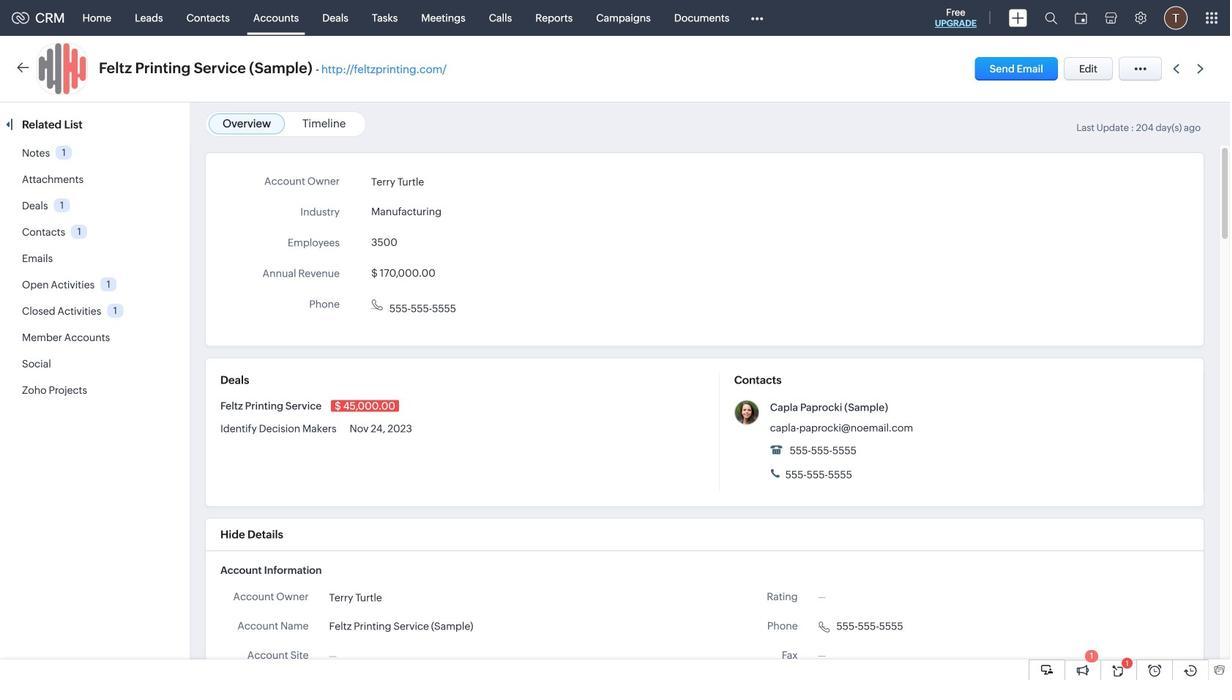 Task type: vqa. For each thing, say whether or not it's contained in the screenshot.
Create Menu 'icon'
yes



Task type: locate. For each thing, give the bounding box(es) containing it.
calendar image
[[1075, 12, 1088, 24]]

previous record image
[[1173, 64, 1180, 74]]

search element
[[1036, 0, 1066, 36]]

next record image
[[1197, 64, 1207, 74]]

profile image
[[1164, 6, 1188, 30]]

create menu image
[[1009, 9, 1027, 27]]

profile element
[[1156, 0, 1197, 36]]



Task type: describe. For each thing, give the bounding box(es) containing it.
Other Modules field
[[741, 6, 773, 30]]

logo image
[[12, 12, 29, 24]]

search image
[[1045, 12, 1057, 24]]

create menu element
[[1000, 0, 1036, 36]]



